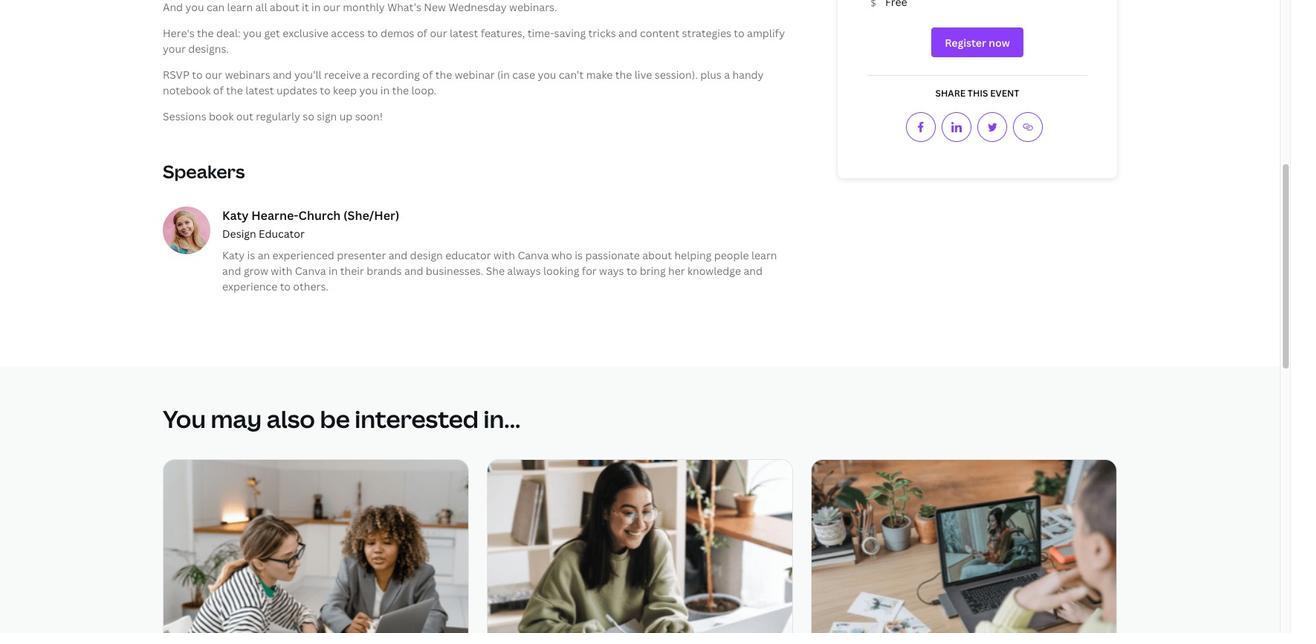Task type: locate. For each thing, give the bounding box(es) containing it.
1 vertical spatial in
[[381, 83, 390, 97]]

1 vertical spatial learn
[[752, 248, 778, 262]]

1 vertical spatial our
[[430, 26, 447, 40]]

may
[[211, 403, 262, 435]]

1 horizontal spatial canva
[[518, 248, 549, 262]]

0 horizontal spatial in
[[312, 0, 321, 14]]

looking
[[544, 264, 580, 278]]

1 horizontal spatial latest
[[450, 26, 478, 40]]

0 vertical spatial our
[[323, 0, 340, 14]]

a right receive
[[363, 68, 369, 82]]

the up designs.
[[197, 26, 214, 40]]

and up experience
[[222, 264, 241, 278]]

1 vertical spatial of
[[423, 68, 433, 82]]

of up book
[[213, 83, 224, 97]]

2 horizontal spatial our
[[430, 26, 447, 40]]

case
[[513, 68, 535, 82]]

new
[[424, 0, 446, 14]]

hearne-
[[251, 208, 299, 224]]

of up loop.
[[423, 68, 433, 82]]

latest down wednesday
[[450, 26, 478, 40]]

demos
[[381, 26, 415, 40]]

2 vertical spatial our
[[205, 68, 223, 82]]

about
[[270, 0, 299, 14], [643, 248, 672, 262]]

our inside here's the deal: you get exclusive access to demos of our latest features, time-saving tricks and content strategies to amplify your designs.
[[430, 26, 447, 40]]

in left their
[[329, 264, 338, 278]]

of inside here's the deal: you get exclusive access to demos of our latest features, time-saving tricks and content strategies to amplify your designs.
[[417, 26, 428, 40]]

is right who
[[575, 248, 583, 262]]

0 vertical spatial canva
[[518, 248, 549, 262]]

learn right people
[[752, 248, 778, 262]]

0 vertical spatial katy
[[222, 208, 249, 224]]

in inside rsvp to our webinars and you'll receive a recording of the webinar (in case you can't make the live session). plus a handy notebook of the latest updates to keep you in the loop.
[[381, 83, 390, 97]]

1 horizontal spatial in
[[329, 264, 338, 278]]

you
[[186, 0, 204, 14], [243, 26, 262, 40], [538, 68, 557, 82], [360, 83, 378, 97]]

you right case
[[538, 68, 557, 82]]

the inside here's the deal: you get exclusive access to demos of our latest features, time-saving tricks and content strategies to amplify your designs.
[[197, 26, 214, 40]]

0 vertical spatial about
[[270, 0, 299, 14]]

0 horizontal spatial is
[[247, 248, 255, 262]]

0 horizontal spatial latest
[[246, 83, 274, 97]]

grow
[[244, 264, 268, 278]]

1 vertical spatial latest
[[246, 83, 274, 97]]

katy up design
[[222, 208, 249, 224]]

about inside katy hearne-church (she/her) design educator katy is an experienced presenter and design educator  with canva who is passionate about helping people learn and grow with canva in their brands and businesses. she always looking for ways to bring her knowledge and experience to others.
[[643, 248, 672, 262]]

0 horizontal spatial learn
[[227, 0, 253, 14]]

of
[[417, 26, 428, 40], [423, 68, 433, 82], [213, 83, 224, 97]]

learn left all at left top
[[227, 0, 253, 14]]

0 horizontal spatial our
[[205, 68, 223, 82]]

our
[[323, 0, 340, 14], [430, 26, 447, 40], [205, 68, 223, 82]]

latest inside rsvp to our webinars and you'll receive a recording of the webinar (in case you can't make the live session). plus a handy notebook of the latest updates to keep you in the loop.
[[246, 83, 274, 97]]

with
[[494, 248, 515, 262], [271, 264, 293, 278]]

get
[[264, 26, 280, 40]]

latest down webinars
[[246, 83, 274, 97]]

2 horizontal spatial in
[[381, 83, 390, 97]]

access
[[331, 26, 365, 40]]

canva up the others.
[[295, 264, 326, 278]]

2 katy from the top
[[222, 248, 245, 262]]

canva
[[518, 248, 549, 262], [295, 264, 326, 278]]

to up notebook
[[192, 68, 203, 82]]

notebook
[[163, 83, 211, 97]]

the
[[197, 26, 214, 40], [436, 68, 452, 82], [616, 68, 632, 82], [226, 83, 243, 97], [392, 83, 409, 97]]

webinars
[[225, 68, 270, 82]]

and right tricks
[[619, 26, 638, 40]]

learn
[[227, 0, 253, 14], [752, 248, 778, 262]]

1 horizontal spatial a
[[724, 68, 730, 82]]

katy down design
[[222, 248, 245, 262]]

a
[[363, 68, 369, 82], [724, 68, 730, 82]]

0 vertical spatial latest
[[450, 26, 478, 40]]

and up brands
[[389, 248, 408, 262]]

all
[[255, 0, 267, 14]]

you left can
[[186, 0, 204, 14]]

our right it
[[323, 0, 340, 14]]

0 horizontal spatial about
[[270, 0, 299, 14]]

the left live
[[616, 68, 632, 82]]

live
[[635, 68, 652, 82]]

she
[[486, 264, 505, 278]]

up
[[340, 109, 353, 123]]

is
[[247, 248, 255, 262], [575, 248, 583, 262]]

our down 'new'
[[430, 26, 447, 40]]

you'll
[[294, 68, 322, 82]]

katy hearne-church (she/her) design educator katy is an experienced presenter and design educator  with canva who is passionate about helping people learn and grow with canva in their brands and businesses. she always looking for ways to bring her knowledge and experience to others.
[[222, 208, 778, 294]]

receive
[[324, 68, 361, 82]]

1 vertical spatial about
[[643, 248, 672, 262]]

you inside here's the deal: you get exclusive access to demos of our latest features, time-saving tricks and content strategies to amplify your designs.
[[243, 26, 262, 40]]

tricks
[[589, 26, 616, 40]]

with right grow
[[271, 264, 293, 278]]

share
[[936, 87, 966, 100]]

0 horizontal spatial canva
[[295, 264, 326, 278]]

our down designs.
[[205, 68, 223, 82]]

the down webinars
[[226, 83, 243, 97]]

0 horizontal spatial a
[[363, 68, 369, 82]]

interested
[[355, 403, 479, 435]]

plus
[[701, 68, 722, 82]]

with up she at the left top
[[494, 248, 515, 262]]

1 horizontal spatial about
[[643, 248, 672, 262]]

1 vertical spatial with
[[271, 264, 293, 278]]

about left it
[[270, 0, 299, 14]]

an
[[258, 248, 270, 262]]

and up updates
[[273, 68, 292, 82]]

rsvp to our webinars and you'll receive a recording of the webinar (in case you can't make the live session). plus a handy notebook of the latest updates to keep you in the loop.
[[163, 68, 764, 97]]

canva up the always
[[518, 248, 549, 262]]

1 horizontal spatial with
[[494, 248, 515, 262]]

2 a from the left
[[724, 68, 730, 82]]

1 horizontal spatial learn
[[752, 248, 778, 262]]

katy
[[222, 208, 249, 224], [222, 248, 245, 262]]

you left get
[[243, 26, 262, 40]]

a right plus
[[724, 68, 730, 82]]

is left an
[[247, 248, 255, 262]]

exclusive
[[283, 26, 329, 40]]

you right keep
[[360, 83, 378, 97]]

0 vertical spatial learn
[[227, 0, 253, 14]]

1 vertical spatial katy
[[222, 248, 245, 262]]

you
[[163, 403, 206, 435]]

of right demos
[[417, 26, 428, 40]]

amplify
[[747, 26, 785, 40]]

1 horizontal spatial our
[[323, 0, 340, 14]]

1 vertical spatial canva
[[295, 264, 326, 278]]

of for the
[[423, 68, 433, 82]]

to
[[368, 26, 378, 40], [734, 26, 745, 40], [192, 68, 203, 82], [320, 83, 331, 97], [627, 264, 638, 278], [280, 279, 291, 294]]

2 vertical spatial in
[[329, 264, 338, 278]]

in
[[312, 0, 321, 14], [381, 83, 390, 97], [329, 264, 338, 278]]

0 vertical spatial of
[[417, 26, 428, 40]]

and
[[619, 26, 638, 40], [273, 68, 292, 82], [389, 248, 408, 262], [222, 264, 241, 278], [404, 264, 423, 278], [744, 264, 763, 278]]

0 horizontal spatial with
[[271, 264, 293, 278]]

in down recording
[[381, 83, 390, 97]]

in right it
[[312, 0, 321, 14]]

and
[[163, 0, 183, 14]]

people
[[714, 248, 749, 262]]

you may also be interested in...
[[163, 403, 521, 435]]

loop.
[[412, 83, 437, 97]]

1 horizontal spatial is
[[575, 248, 583, 262]]

this
[[968, 87, 989, 100]]

0 vertical spatial with
[[494, 248, 515, 262]]

latest inside here's the deal: you get exclusive access to demos of our latest features, time-saving tricks and content strategies to amplify your designs.
[[450, 26, 478, 40]]

0 vertical spatial in
[[312, 0, 321, 14]]

presenter
[[337, 248, 386, 262]]

to left the others.
[[280, 279, 291, 294]]

and down design
[[404, 264, 423, 278]]

recording
[[372, 68, 420, 82]]

about up bring
[[643, 248, 672, 262]]

(she/her)
[[344, 208, 400, 224]]



Task type: describe. For each thing, give the bounding box(es) containing it.
what's
[[388, 0, 422, 14]]

and inside rsvp to our webinars and you'll receive a recording of the webinar (in case you can't make the live session). plus a handy notebook of the latest updates to keep you in the loop.
[[273, 68, 292, 82]]

can't
[[559, 68, 584, 82]]

passionate
[[586, 248, 640, 262]]

make
[[587, 68, 613, 82]]

always
[[507, 264, 541, 278]]

to left amplify
[[734, 26, 745, 40]]

of for our
[[417, 26, 428, 40]]

to right access
[[368, 26, 378, 40]]

webinar
[[455, 68, 495, 82]]

content
[[640, 26, 680, 40]]

our inside rsvp to our webinars and you'll receive a recording of the webinar (in case you can't make the live session). plus a handy notebook of the latest updates to keep you in the loop.
[[205, 68, 223, 82]]

1 is from the left
[[247, 248, 255, 262]]

here's the deal: you get exclusive access to demos of our latest features, time-saving tricks and content strategies to amplify your designs.
[[163, 26, 785, 56]]

sessions book out regularly so sign up soon!
[[163, 109, 383, 123]]

experience
[[222, 279, 278, 294]]

sessions
[[163, 109, 206, 123]]

(in
[[498, 68, 510, 82]]

be
[[320, 403, 350, 435]]

church
[[299, 208, 341, 224]]

in inside katy hearne-church (she/her) design educator katy is an experienced presenter and design educator  with canva who is passionate about helping people learn and grow with canva in their brands and businesses. she always looking for ways to bring her knowledge and experience to others.
[[329, 264, 338, 278]]

can
[[207, 0, 225, 14]]

strategies
[[682, 26, 732, 40]]

deal:
[[216, 26, 241, 40]]

book
[[209, 109, 234, 123]]

2 vertical spatial of
[[213, 83, 224, 97]]

and you can learn all about it in our monthly what's new wednesday webinars.
[[163, 0, 557, 14]]

time-
[[528, 26, 554, 40]]

helping
[[675, 248, 712, 262]]

ways
[[599, 264, 624, 278]]

design
[[410, 248, 443, 262]]

brands
[[367, 264, 402, 278]]

your
[[163, 42, 186, 56]]

to left keep
[[320, 83, 331, 97]]

monthly
[[343, 0, 385, 14]]

also
[[267, 403, 315, 435]]

so
[[303, 109, 314, 123]]

to right ways
[[627, 264, 638, 278]]

learn inside katy hearne-church (she/her) design educator katy is an experienced presenter and design educator  with canva who is passionate about helping people learn and grow with canva in their brands and businesses. she always looking for ways to bring her knowledge and experience to others.
[[752, 248, 778, 262]]

regularly
[[256, 109, 300, 123]]

who
[[552, 248, 573, 262]]

features,
[[481, 26, 525, 40]]

wednesday
[[449, 0, 507, 14]]

event
[[991, 87, 1020, 100]]

share this event
[[936, 87, 1020, 100]]

1 a from the left
[[363, 68, 369, 82]]

and down people
[[744, 264, 763, 278]]

experienced
[[273, 248, 335, 262]]

their
[[340, 264, 364, 278]]

handy
[[733, 68, 764, 82]]

educator
[[446, 248, 491, 262]]

keep
[[333, 83, 357, 97]]

webinars.
[[509, 0, 557, 14]]

knowledge
[[688, 264, 741, 278]]

others.
[[293, 279, 329, 294]]

businesses.
[[426, 264, 484, 278]]

speakers
[[163, 159, 245, 184]]

the up loop.
[[436, 68, 452, 82]]

and inside here's the deal: you get exclusive access to demos of our latest features, time-saving tricks and content strategies to amplify your designs.
[[619, 26, 638, 40]]

the down recording
[[392, 83, 409, 97]]

for
[[582, 264, 597, 278]]

rsvp
[[163, 68, 190, 82]]

soon!
[[355, 109, 383, 123]]

sign
[[317, 109, 337, 123]]

it
[[302, 0, 309, 14]]

out
[[236, 109, 253, 123]]

in...
[[484, 403, 521, 435]]

2 is from the left
[[575, 248, 583, 262]]

here's
[[163, 26, 195, 40]]

designs.
[[188, 42, 229, 56]]

bring
[[640, 264, 666, 278]]

1 katy from the top
[[222, 208, 249, 224]]

educator
[[259, 227, 305, 241]]

saving
[[554, 26, 586, 40]]

updates
[[277, 83, 318, 97]]

her
[[669, 264, 685, 278]]

design
[[222, 227, 256, 241]]

session).
[[655, 68, 698, 82]]



Task type: vqa. For each thing, say whether or not it's contained in the screenshot.
channel
no



